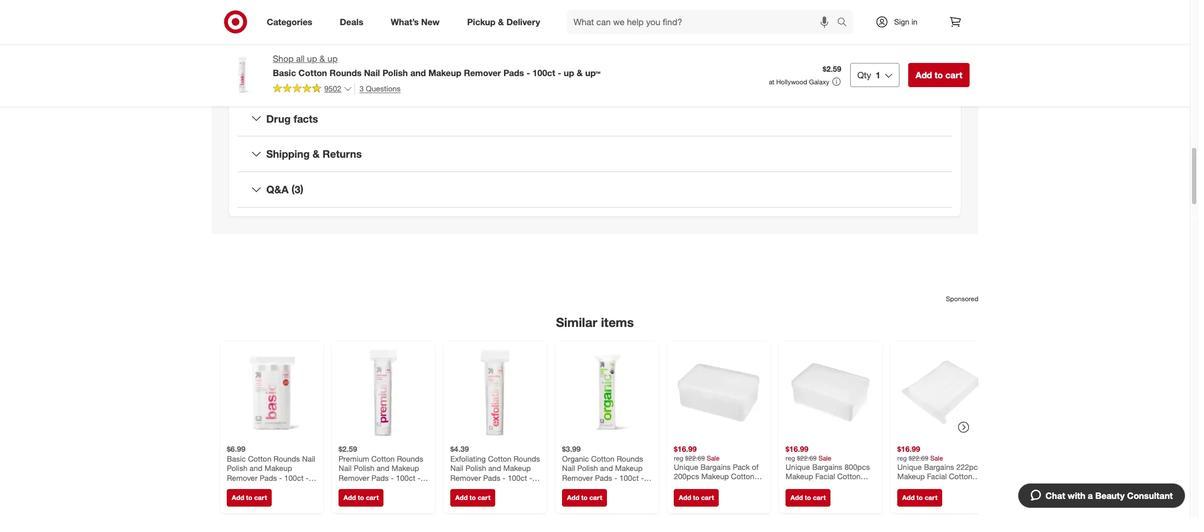 Task type: locate. For each thing, give the bounding box(es) containing it.
100ct inside $3.99 organic cotton rounds nail polish and makeup remover pads - 100ct - up & up™
[[620, 473, 639, 483]]

to for exfoliating cotton rounds nail polish and makeup remover pads - 100ct - up & up™ image
[[470, 494, 476, 502]]

2 horizontal spatial with
[[1068, 491, 1086, 502]]

pads inside $6.99 basic cotton rounds nail polish and makeup remover pads - 100ct - 300ct - up & up™
[[260, 473, 277, 483]]

nail for $3.99 organic cotton rounds nail polish and makeup remover pads - 100ct - up & up™
[[562, 464, 576, 473]]

makeup inside '$2.59 premium cotton rounds nail polish and makeup remover pads - 100ct - up & up™'
[[392, 464, 419, 473]]

remover inside $3.99 organic cotton rounds nail polish and makeup remover pads - 100ct - up & up™
[[562, 473, 593, 483]]

$16.99 reg $22.69 sale
[[674, 444, 720, 462], [786, 444, 832, 462], [898, 444, 944, 462]]

2 vertical spatial a
[[1089, 491, 1094, 502]]

add for unique bargains pack of 200pcs makeup cotton pads facial lip eye makeup remover pads soft gentle makeup tools white image
[[679, 494, 692, 502]]

0 horizontal spatial basic
[[227, 454, 246, 463]]

rounds inside $4.39 exfoliating cotton rounds nail polish and makeup remover pads - 100ct - up & up™
[[514, 454, 540, 463]]

to for unique bargains 800pcs makeup facial cotton pads lip eye makeup remover pads soft gentle makeup tools white image
[[805, 494, 812, 502]]

nail inside $6.99 basic cotton rounds nail polish and makeup remover pads - 100ct - 300ct - up & up™
[[302, 454, 315, 463]]

rounds inside '$2.59 premium cotton rounds nail polish and makeup remover pads - 100ct - up & up™'
[[397, 454, 424, 463]]

pads
[[504, 67, 524, 78], [260, 473, 277, 483], [372, 473, 389, 483], [483, 473, 501, 483], [595, 473, 613, 483]]

remover up 300ct
[[227, 473, 258, 483]]

what's new
[[391, 16, 440, 27]]

sale
[[707, 454, 720, 462], [819, 454, 832, 462], [931, 454, 944, 462]]

and
[[411, 67, 426, 78], [250, 464, 263, 473], [377, 464, 390, 473], [489, 464, 502, 473], [600, 464, 613, 473]]

$2.59 for $2.59 premium cotton rounds nail polish and makeup remover pads - 100ct - up & up™
[[339, 444, 357, 454]]

1 $16.99 reg $22.69 sale from the left
[[674, 444, 720, 462]]

similar
[[556, 315, 598, 330]]

up™ inside $4.39 exfoliating cotton rounds nail polish and makeup remover pads - 100ct - up & up™
[[469, 483, 481, 492]]

$3.99
[[562, 444, 581, 454]]

up™ down exfoliating
[[469, 483, 481, 492]]

pads inside '$2.59 premium cotton rounds nail polish and makeup remover pads - 100ct - up & up™'
[[372, 473, 389, 483]]

1 vertical spatial $2.59
[[339, 444, 357, 454]]

nail
[[364, 67, 380, 78], [302, 454, 315, 463], [339, 464, 352, 473], [451, 464, 464, 473], [562, 464, 576, 473]]

and for $6.99 basic cotton rounds nail polish and makeup remover pads - 100ct - 300ct - up & up™
[[250, 464, 263, 473]]

add to cart
[[916, 70, 963, 80], [232, 494, 267, 502], [344, 494, 379, 502], [456, 494, 491, 502], [567, 494, 603, 502], [679, 494, 714, 502], [791, 494, 826, 502], [903, 494, 938, 502]]

polish
[[383, 67, 408, 78], [227, 464, 248, 473], [354, 464, 375, 473], [466, 464, 486, 473], [578, 464, 598, 473]]

0 horizontal spatial $22.69
[[686, 454, 705, 462]]

with right year
[[555, 20, 569, 29]]

add to cart for unique bargains 800pcs makeup facial cotton pads lip eye makeup remover pads soft gentle makeup tools white image
[[791, 494, 826, 502]]

1 horizontal spatial $16.99
[[786, 444, 809, 454]]

100ct for $3.99 organic cotton rounds nail polish and makeup remover pads - 100ct - up & up™
[[620, 473, 639, 483]]

makeup inside $4.39 exfoliating cotton rounds nail polish and makeup remover pads - 100ct - up & up™
[[504, 464, 531, 473]]

polish up questions
[[383, 67, 408, 78]]

1 horizontal spatial reg
[[786, 454, 796, 462]]

reg for unique bargains 800pcs makeup facial cotton pads lip eye makeup remover pads soft gentle makeup tools white image
[[786, 454, 796, 462]]

3 $16.99 from the left
[[898, 444, 921, 454]]

to for unique bargains pack of 200pcs makeup cotton pads facial lip eye makeup remover pads soft gentle makeup tools white image
[[693, 494, 700, 502]]

3 questions link
[[355, 83, 401, 95]]

up down 'organic'
[[562, 483, 571, 492]]

add for the unique bargains 222pcs makeup facial cotton pads lip eye makeup remover pads soft gentle makeup tools white image
[[903, 494, 915, 502]]

and for $3.99 organic cotton rounds nail polish and makeup remover pads - 100ct - up & up™
[[600, 464, 613, 473]]

remover inside $4.39 exfoliating cotton rounds nail polish and makeup remover pads - 100ct - up & up™
[[451, 473, 481, 483]]

similar items
[[556, 315, 634, 330]]

rounds for $3.99 organic cotton rounds nail polish and makeup remover pads - 100ct - up & up™
[[617, 454, 644, 463]]

up down exfoliating
[[451, 483, 459, 492]]

cart for premium cotton rounds nail polish and makeup remover pads - 100ct - up & up™ image
[[366, 494, 379, 502]]

100ct inside '$2.59 premium cotton rounds nail polish and makeup remover pads - 100ct - up & up™'
[[396, 473, 416, 483]]

100ct inside shop all up & up basic cotton rounds nail polish and makeup remover pads - 100ct - up & up™
[[533, 67, 556, 78]]

remover inside '$2.59 premium cotton rounds nail polish and makeup remover pads - 100ct - up & up™'
[[339, 473, 370, 483]]

chat
[[1046, 491, 1066, 502]]

1 reg from the left
[[674, 454, 684, 462]]

rounds for $2.59 premium cotton rounds nail polish and makeup remover pads - 100ct - up & up™
[[397, 454, 424, 463]]

remover for $3.99 organic cotton rounds nail polish and makeup remover pads - 100ct - up & up™
[[562, 473, 593, 483]]

up
[[307, 53, 317, 64], [328, 53, 338, 64], [564, 67, 575, 78], [254, 483, 262, 492], [339, 483, 348, 492], [451, 483, 459, 492], [562, 483, 571, 492]]

nail down 'organic'
[[562, 464, 576, 473]]

$22.69 for unique bargains 800pcs makeup facial cotton pads lip eye makeup remover pads soft gentle makeup tools white image
[[797, 454, 817, 462]]

makeup for $6.99 basic cotton rounds nail polish and makeup remover pads - 100ct - 300ct - up & up™
[[265, 464, 292, 473]]

qty
[[858, 70, 872, 80]]

100ct for $6.99 basic cotton rounds nail polish and makeup remover pads - 100ct - 300ct - up & up™
[[284, 473, 304, 483]]

& down exfoliating
[[462, 483, 466, 492]]

0 horizontal spatial $16.99 reg $22.69 sale
[[674, 444, 720, 462]]

unique bargains 222pcs makeup facial cotton pads lip eye makeup remover pads soft gentle makeup tools white image
[[898, 348, 988, 438]]

$2.59 inside '$2.59 premium cotton rounds nail polish and makeup remover pads - 100ct - up & up™'
[[339, 444, 357, 454]]

satisfied
[[319, 20, 348, 29]]

premium cotton rounds nail polish and makeup remover pads - 100ct - up & up™ image
[[339, 348, 429, 438]]

chat with a beauty consultant
[[1046, 491, 1174, 502]]

$16.99 reg $22.69 sale for the unique bargains 222pcs makeup facial cotton pads lip eye makeup remover pads soft gentle makeup tools white image
[[898, 444, 944, 462]]

cotton for $6.99 basic cotton rounds nail polish and makeup remover pads - 100ct - 300ct - up & up™
[[248, 454, 272, 463]]

nail down exfoliating
[[451, 464, 464, 473]]

add to cart for premium cotton rounds nail polish and makeup remover pads - 100ct - up & up™ image
[[344, 494, 379, 502]]

and inside $6.99 basic cotton rounds nail polish and makeup remover pads - 100ct - 300ct - up & up™
[[250, 464, 263, 473]]

rounds for $6.99 basic cotton rounds nail polish and makeup remover pads - 100ct - 300ct - up & up™
[[274, 454, 300, 463]]

up right all
[[307, 53, 317, 64]]

0 horizontal spatial a
[[370, 31, 374, 40]]

2 horizontal spatial $16.99 reg $22.69 sale
[[898, 444, 944, 462]]

rounds inside $3.99 organic cotton rounds nail polish and makeup remover pads - 100ct - up & up™
[[617, 454, 644, 463]]

remover down premium
[[339, 473, 370, 483]]

polish for $6.99 basic cotton rounds nail polish and makeup remover pads - 100ct - 300ct - up & up™
[[227, 464, 248, 473]]

nail inside '$2.59 premium cotton rounds nail polish and makeup remover pads - 100ct - up & up™'
[[339, 464, 352, 473]]

up™ inside '$2.59 premium cotton rounds nail polish and makeup remover pads - 100ct - up & up™'
[[357, 483, 370, 492]]

2 reg from the left
[[786, 454, 796, 462]]

polish inside $4.39 exfoliating cotton rounds nail polish and makeup remover pads - 100ct - up & up™
[[466, 464, 486, 473]]

pads inside $4.39 exfoliating cotton rounds nail polish and makeup remover pads - 100ct - up & up™
[[483, 473, 501, 483]]

nail up 3 questions link
[[364, 67, 380, 78]]

2 sale from the left
[[819, 454, 832, 462]]

returns
[[323, 148, 362, 160]]

cotton inside '$2.59 premium cotton rounds nail polish and makeup remover pads - 100ct - up & up™'
[[372, 454, 395, 463]]

makeup
[[429, 67, 462, 78], [265, 464, 292, 473], [392, 464, 419, 473], [504, 464, 531, 473], [615, 464, 643, 473]]

rounds inside shop all up & up basic cotton rounds nail polish and makeup remover pads - 100ct - up & up™
[[330, 67, 362, 78]]

1 horizontal spatial $22.69
[[797, 454, 817, 462]]

up™ down premium
[[357, 483, 370, 492]]

polish down premium
[[354, 464, 375, 473]]

guaranteed.
[[679, 20, 721, 29]]

up™ down 'organic'
[[580, 483, 593, 492]]

1 sale from the left
[[707, 454, 720, 462]]

up down premium
[[339, 483, 348, 492]]

cotton inside shop all up & up basic cotton rounds nail polish and makeup remover pads - 100ct - up & up™
[[299, 67, 327, 78]]

up inside $4.39 exfoliating cotton rounds nail polish and makeup remover pads - 100ct - up & up™
[[451, 483, 459, 492]]

nail inside shop all up & up basic cotton rounds nail polish and makeup remover pads - 100ct - up & up™
[[364, 67, 380, 78]]

& down 'organic'
[[573, 483, 578, 492]]

add for organic cotton rounds nail polish and makeup remover pads - 100ct - up & up™ "image"
[[567, 494, 580, 502]]

remover inside $6.99 basic cotton rounds nail polish and makeup remover pads - 100ct - 300ct - up & up™
[[227, 473, 258, 483]]

sale for unique bargains pack of 200pcs makeup cotton pads facial lip eye makeup remover pads soft gentle makeup tools white image
[[707, 454, 720, 462]]

add to cart button for organic cotton rounds nail polish and makeup remover pads - 100ct - up & up™ "image"
[[562, 489, 608, 507]]

to
[[935, 70, 944, 80], [246, 494, 252, 502], [358, 494, 364, 502], [470, 494, 476, 502], [582, 494, 588, 502], [693, 494, 700, 502], [805, 494, 812, 502], [917, 494, 923, 502]]

up™ for $2.59 premium cotton rounds nail polish and makeup remover pads - 100ct - up & up™
[[357, 483, 370, 492]]

$16.99
[[674, 444, 697, 454], [786, 444, 809, 454], [898, 444, 921, 454]]

0 vertical spatial basic
[[273, 67, 296, 78]]

and inside $3.99 organic cotton rounds nail polish and makeup remover pads - 100ct - up & up™
[[600, 464, 613, 473]]

add to cart for unique bargains pack of 200pcs makeup cotton pads facial lip eye makeup remover pads soft gentle makeup tools white image
[[679, 494, 714, 502]]

up™
[[586, 67, 601, 78], [271, 483, 284, 492], [357, 483, 370, 492], [469, 483, 481, 492], [580, 483, 593, 492]]

0 horizontal spatial reg
[[674, 454, 684, 462]]

unique bargains pack of 200pcs makeup cotton pads facial lip eye makeup remover pads soft gentle makeup tools white image
[[674, 348, 764, 438]]

$2.59 up galaxy
[[823, 64, 842, 73]]

polish inside $6.99 basic cotton rounds nail polish and makeup remover pads - 100ct - 300ct - up & up™
[[227, 464, 248, 473]]

3 reg from the left
[[898, 454, 907, 462]]

nail down premium
[[339, 464, 352, 473]]

remover
[[464, 67, 501, 78], [227, 473, 258, 483], [339, 473, 370, 483], [451, 473, 481, 483], [562, 473, 593, 483]]

300ct
[[227, 483, 246, 492]]

pads inside $3.99 organic cotton rounds nail polish and makeup remover pads - 100ct - up & up™
[[595, 473, 613, 483]]

cotton inside $3.99 organic cotton rounds nail polish and makeup remover pads - 100ct - up & up™
[[591, 454, 615, 463]]

basic down shop
[[273, 67, 296, 78]]

3 $22.69 from the left
[[909, 454, 929, 462]]

a left beauty
[[1089, 491, 1094, 502]]

to for organic cotton rounds nail polish and makeup remover pads - 100ct - up & up™ "image"
[[582, 494, 588, 502]]

$22.69 for unique bargains pack of 200pcs makeup cotton pads facial lip eye makeup remover pads soft gentle makeup tools white image
[[686, 454, 705, 462]]

remover for $6.99 basic cotton rounds nail polish and makeup remover pads - 100ct - 300ct - up & up™
[[227, 473, 258, 483]]

$16.99 for unique bargains 800pcs makeup facial cotton pads lip eye makeup remover pads soft gentle makeup tools white image
[[786, 444, 809, 454]]

cart for unique bargains 800pcs makeup facial cotton pads lip eye makeup remover pads soft gentle makeup tools white image
[[813, 494, 826, 502]]

add to cart button
[[909, 63, 970, 87], [227, 489, 272, 507], [339, 489, 384, 507], [451, 489, 496, 507], [562, 489, 608, 507], [674, 489, 719, 507], [786, 489, 831, 507], [898, 489, 943, 507]]

$2.59
[[823, 64, 842, 73], [339, 444, 357, 454]]

1
[[876, 70, 881, 80]]

2 horizontal spatial $22.69
[[909, 454, 929, 462]]

drug facts button
[[238, 101, 953, 136]]

0 vertical spatial $2.59
[[823, 64, 842, 73]]

100ct
[[533, 67, 556, 78], [284, 473, 304, 483], [396, 473, 416, 483], [508, 473, 527, 483], [620, 473, 639, 483]]

categories
[[267, 16, 313, 27]]

1 horizontal spatial $2.59
[[823, 64, 842, 73]]

3 sale from the left
[[931, 454, 944, 462]]

satisfaction
[[636, 20, 677, 29]]

0 horizontal spatial $2.59
[[339, 444, 357, 454]]

pads for $6.99 basic cotton rounds nail polish and makeup remover pads - 100ct - 300ct - up & up™
[[260, 473, 277, 483]]

0 horizontal spatial sale
[[707, 454, 720, 462]]

& right 300ct
[[264, 483, 269, 492]]

sale for the unique bargains 222pcs makeup facial cotton pads lip eye makeup remover pads soft gentle makeup tools white image
[[931, 454, 944, 462]]

a right or
[[370, 31, 374, 40]]

shipping & returns
[[266, 148, 362, 160]]

exfoliating
[[451, 454, 486, 463]]

up™ right 300ct
[[271, 483, 284, 492]]

with
[[350, 20, 364, 29], [555, 20, 569, 29], [1068, 491, 1086, 502]]

2 $16.99 reg $22.69 sale from the left
[[786, 444, 832, 462]]

$2.59 premium cotton rounds nail polish and makeup remover pads - 100ct - up & up™
[[339, 444, 424, 492]]

new
[[421, 16, 440, 27]]

cart for the unique bargains 222pcs makeup facial cotton pads lip eye makeup remover pads soft gentle makeup tools white image
[[925, 494, 938, 502]]

sale for unique bargains 800pcs makeup facial cotton pads lip eye makeup remover pads soft gentle makeup tools white image
[[819, 454, 832, 462]]

2 horizontal spatial a
[[1089, 491, 1094, 502]]

add for exfoliating cotton rounds nail polish and makeup remover pads - 100ct - up & up™ image
[[456, 494, 468, 502]]

1 $22.69 from the left
[[686, 454, 705, 462]]

nail inside $4.39 exfoliating cotton rounds nail polish and makeup remover pads - 100ct - up & up™
[[451, 464, 464, 473]]

in
[[912, 17, 918, 26]]

makeup inside $3.99 organic cotton rounds nail polish and makeup remover pads - 100ct - up & up™
[[615, 464, 643, 473]]

consultant
[[1128, 491, 1174, 502]]

polish inside '$2.59 premium cotton rounds nail polish and makeup remover pads - 100ct - up & up™'
[[354, 464, 375, 473]]

remover for $2.59 premium cotton rounds nail polish and makeup remover pads - 100ct - up & up™
[[339, 473, 370, 483]]

cart
[[946, 70, 963, 80], [254, 494, 267, 502], [366, 494, 379, 502], [478, 494, 491, 502], [590, 494, 603, 502], [702, 494, 714, 502], [813, 494, 826, 502], [925, 494, 938, 502]]

2 horizontal spatial reg
[[898, 454, 907, 462]]

& inside '$2.59 premium cotton rounds nail polish and makeup remover pads - 100ct - up & up™'
[[350, 483, 355, 492]]

pads for $3.99 organic cotton rounds nail polish and makeup remover pads - 100ct - up & up™
[[595, 473, 613, 483]]

& up drug facts dropdown button
[[577, 67, 583, 78]]

a right year
[[571, 20, 575, 29]]

polish up 300ct
[[227, 464, 248, 473]]

1 vertical spatial basic
[[227, 454, 246, 463]]

remover down return
[[464, 67, 501, 78]]

add for basic cotton rounds nail polish and makeup remover pads - 100ct - 300ct - up & up™ 'image'
[[232, 494, 244, 502]]

shipping & returns button
[[238, 137, 953, 172]]

2 $22.69 from the left
[[797, 454, 817, 462]]

0 vertical spatial a
[[571, 20, 575, 29]]

makeup inside $6.99 basic cotton rounds nail polish and makeup remover pads - 100ct - 300ct - up & up™
[[265, 464, 292, 473]]

refund
[[376, 31, 398, 40]]

basic down $6.99
[[227, 454, 246, 463]]

what's new link
[[382, 10, 454, 34]]

you're
[[284, 20, 304, 29]]

-
[[527, 67, 530, 78], [558, 67, 562, 78], [279, 473, 282, 483], [306, 473, 309, 483], [391, 473, 394, 483], [418, 473, 421, 483], [503, 473, 506, 483], [530, 473, 532, 483], [615, 473, 618, 483], [641, 473, 644, 483], [248, 483, 251, 492]]

cotton for $4.39 exfoliating cotton rounds nail polish and makeup remover pads - 100ct - up & up™
[[488, 454, 512, 463]]

questions
[[366, 84, 401, 93]]

1 horizontal spatial $16.99 reg $22.69 sale
[[786, 444, 832, 462]]

1 horizontal spatial sale
[[819, 454, 832, 462]]

up™ inside shop all up & up basic cotton rounds nail polish and makeup remover pads - 100ct - up & up™
[[586, 67, 601, 78]]

items
[[601, 315, 634, 330]]

up™ inside $3.99 organic cotton rounds nail polish and makeup remover pads - 100ct - up & up™
[[580, 483, 593, 492]]

if you're not satisfied with any target owned brand item, return it within one year with a receipt for an exchange or a refund
[[277, 20, 575, 40]]

$3.99 organic cotton rounds nail polish and makeup remover pads - 100ct - up & up™
[[562, 444, 644, 492]]

cotton
[[299, 67, 327, 78], [248, 454, 272, 463], [372, 454, 395, 463], [488, 454, 512, 463], [591, 454, 615, 463]]

& inside $6.99 basic cotton rounds nail polish and makeup remover pads - 100ct - 300ct - up & up™
[[264, 483, 269, 492]]

100ct for $4.39 exfoliating cotton rounds nail polish and makeup remover pads - 100ct - up & up™
[[508, 473, 527, 483]]

rounds
[[330, 67, 362, 78], [274, 454, 300, 463], [397, 454, 424, 463], [514, 454, 540, 463], [617, 454, 644, 463]]

add
[[916, 70, 933, 80], [232, 494, 244, 502], [344, 494, 356, 502], [456, 494, 468, 502], [567, 494, 580, 502], [679, 494, 692, 502], [791, 494, 803, 502], [903, 494, 915, 502]]

$16.99 reg $22.69 sale for unique bargains pack of 200pcs makeup cotton pads facial lip eye makeup remover pads soft gentle makeup tools white image
[[674, 444, 720, 462]]

2 horizontal spatial $16.99
[[898, 444, 921, 454]]

and inside '$2.59 premium cotton rounds nail polish and makeup remover pads - 100ct - up & up™'
[[377, 464, 390, 473]]

organic cotton rounds nail polish and makeup remover pads - 100ct - up & up™ image
[[562, 348, 652, 438]]

& down premium
[[350, 483, 355, 492]]

pads inside shop all up & up basic cotton rounds nail polish and makeup remover pads - 100ct - up & up™
[[504, 67, 524, 78]]

polish down 'organic'
[[578, 464, 598, 473]]

cotton inside $6.99 basic cotton rounds nail polish and makeup remover pads - 100ct - 300ct - up & up™
[[248, 454, 272, 463]]

up™ up drug facts dropdown button
[[586, 67, 601, 78]]

reg
[[674, 454, 684, 462], [786, 454, 796, 462], [898, 454, 907, 462]]

remover down exfoliating
[[451, 473, 481, 483]]

$22.69
[[686, 454, 705, 462], [797, 454, 817, 462], [909, 454, 929, 462]]

within
[[501, 20, 521, 29]]

100ct inside $6.99 basic cotton rounds nail polish and makeup remover pads - 100ct - 300ct - up & up™
[[284, 473, 304, 483]]

$2.59 up premium
[[339, 444, 357, 454]]

100ct inside $4.39 exfoliating cotton rounds nail polish and makeup remover pads - 100ct - up & up™
[[508, 473, 527, 483]]

cart for basic cotton rounds nail polish and makeup remover pads - 100ct - 300ct - up & up™ 'image'
[[254, 494, 267, 502]]

add to cart for organic cotton rounds nail polish and makeup remover pads - 100ct - up & up™ "image"
[[567, 494, 603, 502]]

with up or
[[350, 20, 364, 29]]

0 horizontal spatial $16.99
[[674, 444, 697, 454]]

1 horizontal spatial basic
[[273, 67, 296, 78]]

basic inside $6.99 basic cotton rounds nail polish and makeup remover pads - 100ct - 300ct - up & up™
[[227, 454, 246, 463]]

basic
[[273, 67, 296, 78], [227, 454, 246, 463]]

shipping
[[266, 148, 310, 160]]

add to cart button for exfoliating cotton rounds nail polish and makeup remover pads - 100ct - up & up™ image
[[451, 489, 496, 507]]

nail left premium
[[302, 454, 315, 463]]

cotton inside $4.39 exfoliating cotton rounds nail polish and makeup remover pads - 100ct - up & up™
[[488, 454, 512, 463]]

and inside $4.39 exfoliating cotton rounds nail polish and makeup remover pads - 100ct - up & up™
[[489, 464, 502, 473]]

cotton for $2.59 premium cotton rounds nail polish and makeup remover pads - 100ct - up & up™
[[372, 454, 395, 463]]

2 $16.99 from the left
[[786, 444, 809, 454]]

nail inside $3.99 organic cotton rounds nail polish and makeup remover pads - 100ct - up & up™
[[562, 464, 576, 473]]

remover down 'organic'
[[562, 473, 593, 483]]

1 $16.99 from the left
[[674, 444, 697, 454]]

up right 300ct
[[254, 483, 262, 492]]

3 $16.99 reg $22.69 sale from the left
[[898, 444, 944, 462]]

2 horizontal spatial sale
[[931, 454, 944, 462]]

$2.59 for $2.59
[[823, 64, 842, 73]]

basic inside shop all up & up basic cotton rounds nail polish and makeup remover pads - 100ct - up & up™
[[273, 67, 296, 78]]

makeup inside shop all up & up basic cotton rounds nail polish and makeup remover pads - 100ct - up & up™
[[429, 67, 462, 78]]

add to cart button for unique bargains pack of 200pcs makeup cotton pads facial lip eye makeup remover pads soft gentle makeup tools white image
[[674, 489, 719, 507]]

pickup & delivery
[[467, 16, 541, 27]]

with right "chat"
[[1068, 491, 1086, 502]]

0 horizontal spatial with
[[350, 20, 364, 29]]

rounds inside $6.99 basic cotton rounds nail polish and makeup remover pads - 100ct - 300ct - up & up™
[[274, 454, 300, 463]]

$16.99 for the unique bargains 222pcs makeup facial cotton pads lip eye makeup remover pads soft gentle makeup tools white image
[[898, 444, 921, 454]]

polish down exfoliating
[[466, 464, 486, 473]]

& left returns
[[313, 148, 320, 160]]

& right return
[[498, 16, 504, 27]]

$22.69 for the unique bargains 222pcs makeup facial cotton pads lip eye makeup remover pads soft gentle makeup tools white image
[[909, 454, 929, 462]]

polish inside $3.99 organic cotton rounds nail polish and makeup remover pads - 100ct - up & up™
[[578, 464, 598, 473]]

add to cart for exfoliating cotton rounds nail polish and makeup remover pads - 100ct - up & up™ image
[[456, 494, 491, 502]]

if
[[277, 20, 282, 29]]

up™ for $3.99 organic cotton rounds nail polish and makeup remover pads - 100ct - up & up™
[[580, 483, 593, 492]]

and for $2.59 premium cotton rounds nail polish and makeup remover pads - 100ct - up & up™
[[377, 464, 390, 473]]



Task type: describe. For each thing, give the bounding box(es) containing it.
& inside shipping & returns dropdown button
[[313, 148, 320, 160]]

to for premium cotton rounds nail polish and makeup remover pads - 100ct - up & up™ image
[[358, 494, 364, 502]]

$16.99 for unique bargains pack of 200pcs makeup cotton pads facial lip eye makeup remover pads soft gentle makeup tools white image
[[674, 444, 697, 454]]

delivery
[[507, 16, 541, 27]]

sign
[[895, 17, 910, 26]]

organic
[[562, 454, 589, 463]]

sponsored
[[947, 295, 979, 303]]

pickup & delivery link
[[458, 10, 554, 34]]

deals
[[340, 16, 364, 27]]

search
[[833, 17, 859, 28]]

9502 link
[[273, 83, 353, 96]]

facts
[[294, 112, 318, 125]]

owned
[[404, 20, 429, 29]]

return
[[472, 20, 493, 29]]

9502
[[325, 84, 342, 93]]

polish for $3.99 organic cotton rounds nail polish and makeup remover pads - 100ct - up & up™
[[578, 464, 598, 473]]

100% satisfaction guaranteed.
[[614, 20, 721, 29]]

qty 1
[[858, 70, 881, 80]]

up inside $6.99 basic cotton rounds nail polish and makeup remover pads - 100ct - 300ct - up & up™
[[254, 483, 262, 492]]

deals link
[[331, 10, 377, 34]]

shop all up & up basic cotton rounds nail polish and makeup remover pads - 100ct - up & up™
[[273, 53, 601, 78]]

pads for $4.39 exfoliating cotton rounds nail polish and makeup remover pads - 100ct - up & up™
[[483, 473, 501, 483]]

& inside pickup & delivery link
[[498, 16, 504, 27]]

1 horizontal spatial a
[[571, 20, 575, 29]]

not
[[306, 20, 317, 29]]

& right all
[[320, 53, 325, 64]]

search button
[[833, 10, 859, 36]]

add to cart button for the unique bargains 222pcs makeup facial cotton pads lip eye makeup remover pads soft gentle makeup tools white image
[[898, 489, 943, 507]]

up inside $3.99 organic cotton rounds nail polish and makeup remover pads - 100ct - up & up™
[[562, 483, 571, 492]]

unique bargains 800pcs makeup facial cotton pads lip eye makeup remover pads soft gentle makeup tools white image
[[786, 348, 876, 438]]

What can we help you find? suggestions appear below search field
[[567, 10, 840, 34]]

1 vertical spatial a
[[370, 31, 374, 40]]

exfoliating cotton rounds nail polish and makeup remover pads - 100ct - up & up™ image
[[451, 348, 540, 438]]

pads for $2.59 premium cotton rounds nail polish and makeup remover pads - 100ct - up & up™
[[372, 473, 389, 483]]

add to cart for basic cotton rounds nail polish and makeup remover pads - 100ct - 300ct - up & up™ 'image'
[[232, 494, 267, 502]]

& inside $3.99 organic cotton rounds nail polish and makeup remover pads - 100ct - up & up™
[[573, 483, 578, 492]]

add for premium cotton rounds nail polish and makeup remover pads - 100ct - up & up™ image
[[344, 494, 356, 502]]

or
[[361, 31, 368, 40]]

a inside 'button'
[[1089, 491, 1094, 502]]

up™ for $4.39 exfoliating cotton rounds nail polish and makeup remover pads - 100ct - up & up™
[[469, 483, 481, 492]]

what's
[[391, 16, 419, 27]]

polish for $4.39 exfoliating cotton rounds nail polish and makeup remover pads - 100ct - up & up™
[[466, 464, 486, 473]]

$6.99
[[227, 444, 246, 454]]

an
[[315, 31, 323, 40]]

exchange
[[325, 31, 358, 40]]

receipt
[[277, 31, 301, 40]]

up down exchange
[[328, 53, 338, 64]]

at hollywood galaxy
[[769, 78, 830, 86]]

premium
[[339, 454, 369, 463]]

cart for unique bargains pack of 200pcs makeup cotton pads facial lip eye makeup remover pads soft gentle makeup tools white image
[[702, 494, 714, 502]]

for
[[303, 31, 313, 40]]

& inside $4.39 exfoliating cotton rounds nail polish and makeup remover pads - 100ct - up & up™
[[462, 483, 466, 492]]

(3)
[[292, 183, 304, 196]]

hollywood
[[777, 78, 808, 86]]

polish inside shop all up & up basic cotton rounds nail polish and makeup remover pads - 100ct - up & up™
[[383, 67, 408, 78]]

nail for $2.59 premium cotton rounds nail polish and makeup remover pads - 100ct - up & up™
[[339, 464, 352, 473]]

rounds for $4.39 exfoliating cotton rounds nail polish and makeup remover pads - 100ct - up & up™
[[514, 454, 540, 463]]

item,
[[453, 20, 470, 29]]

year
[[538, 20, 553, 29]]

3
[[360, 84, 364, 93]]

shop
[[273, 53, 294, 64]]

up inside '$2.59 premium cotton rounds nail polish and makeup remover pads - 100ct - up & up™'
[[339, 483, 348, 492]]

nail for $6.99 basic cotton rounds nail polish and makeup remover pads - 100ct - 300ct - up & up™
[[302, 454, 315, 463]]

any
[[366, 20, 379, 29]]

q&a (3) button
[[238, 172, 953, 207]]

makeup for $4.39 exfoliating cotton rounds nail polish and makeup remover pads - 100ct - up & up™
[[504, 464, 531, 473]]

one
[[523, 20, 536, 29]]

cotton for $3.99 organic cotton rounds nail polish and makeup remover pads - 100ct - up & up™
[[591, 454, 615, 463]]

to for the unique bargains 222pcs makeup facial cotton pads lip eye makeup remover pads soft gentle makeup tools white image
[[917, 494, 923, 502]]

q&a (3)
[[266, 183, 304, 196]]

reg for the unique bargains 222pcs makeup facial cotton pads lip eye makeup remover pads soft gentle makeup tools white image
[[898, 454, 907, 462]]

it
[[495, 20, 499, 29]]

target
[[381, 20, 402, 29]]

at
[[769, 78, 775, 86]]

remover for $4.39 exfoliating cotton rounds nail polish and makeup remover pads - 100ct - up & up™
[[451, 473, 481, 483]]

add to cart button for basic cotton rounds nail polish and makeup remover pads - 100ct - 300ct - up & up™ 'image'
[[227, 489, 272, 507]]

remover inside shop all up & up basic cotton rounds nail polish and makeup remover pads - 100ct - up & up™
[[464, 67, 501, 78]]

similar items region
[[212, 252, 994, 517]]

brand
[[431, 20, 451, 29]]

sign in link
[[867, 10, 935, 34]]

makeup for $3.99 organic cotton rounds nail polish and makeup remover pads - 100ct - up & up™
[[615, 464, 643, 473]]

nail for $4.39 exfoliating cotton rounds nail polish and makeup remover pads - 100ct - up & up™
[[451, 464, 464, 473]]

1 horizontal spatial with
[[555, 20, 569, 29]]

q&a
[[266, 183, 289, 196]]

cart for organic cotton rounds nail polish and makeup remover pads - 100ct - up & up™ "image"
[[590, 494, 603, 502]]

and for $4.39 exfoliating cotton rounds nail polish and makeup remover pads - 100ct - up & up™
[[489, 464, 502, 473]]

add to cart button for unique bargains 800pcs makeup facial cotton pads lip eye makeup remover pads soft gentle makeup tools white image
[[786, 489, 831, 507]]

image of basic cotton rounds nail polish and makeup remover pads - 100ct - up & up™ image
[[220, 53, 264, 96]]

reg for unique bargains pack of 200pcs makeup cotton pads facial lip eye makeup remover pads soft gentle makeup tools white image
[[674, 454, 684, 462]]

pickup
[[467, 16, 496, 27]]

with inside chat with a beauty consultant 'button'
[[1068, 491, 1086, 502]]

100%
[[614, 20, 634, 29]]

basic cotton rounds nail polish and makeup remover pads - 100ct - 300ct - up & up™ image
[[227, 348, 317, 438]]

to for basic cotton rounds nail polish and makeup remover pads - 100ct - 300ct - up & up™ 'image'
[[246, 494, 252, 502]]

categories link
[[258, 10, 326, 34]]

add to cart button for premium cotton rounds nail polish and makeup remover pads - 100ct - up & up™ image
[[339, 489, 384, 507]]

up™ inside $6.99 basic cotton rounds nail polish and makeup remover pads - 100ct - 300ct - up & up™
[[271, 483, 284, 492]]

100ct for $2.59 premium cotton rounds nail polish and makeup remover pads - 100ct - up & up™
[[396, 473, 416, 483]]

add for unique bargains 800pcs makeup facial cotton pads lip eye makeup remover pads soft gentle makeup tools white image
[[791, 494, 803, 502]]

$6.99 basic cotton rounds nail polish and makeup remover pads - 100ct - 300ct - up & up™
[[227, 444, 315, 492]]

chat with a beauty consultant button
[[1018, 483, 1186, 509]]

makeup for $2.59 premium cotton rounds nail polish and makeup remover pads - 100ct - up & up™
[[392, 464, 419, 473]]

up up drug facts dropdown button
[[564, 67, 575, 78]]

$16.99 reg $22.69 sale for unique bargains 800pcs makeup facial cotton pads lip eye makeup remover pads soft gentle makeup tools white image
[[786, 444, 832, 462]]

$4.39
[[451, 444, 469, 454]]

3 questions
[[360, 84, 401, 93]]

drug
[[266, 112, 291, 125]]

polish for $2.59 premium cotton rounds nail polish and makeup remover pads - 100ct - up & up™
[[354, 464, 375, 473]]

galaxy
[[810, 78, 830, 86]]

$4.39 exfoliating cotton rounds nail polish and makeup remover pads - 100ct - up & up™
[[451, 444, 540, 492]]

and inside shop all up & up basic cotton rounds nail polish and makeup remover pads - 100ct - up & up™
[[411, 67, 426, 78]]

sign in
[[895, 17, 918, 26]]

cart for exfoliating cotton rounds nail polish and makeup remover pads - 100ct - up & up™ image
[[478, 494, 491, 502]]

beauty
[[1096, 491, 1125, 502]]

drug facts
[[266, 112, 318, 125]]

add to cart for the unique bargains 222pcs makeup facial cotton pads lip eye makeup remover pads soft gentle makeup tools white image
[[903, 494, 938, 502]]

all
[[296, 53, 305, 64]]



Task type: vqa. For each thing, say whether or not it's contained in the screenshot.
left card
no



